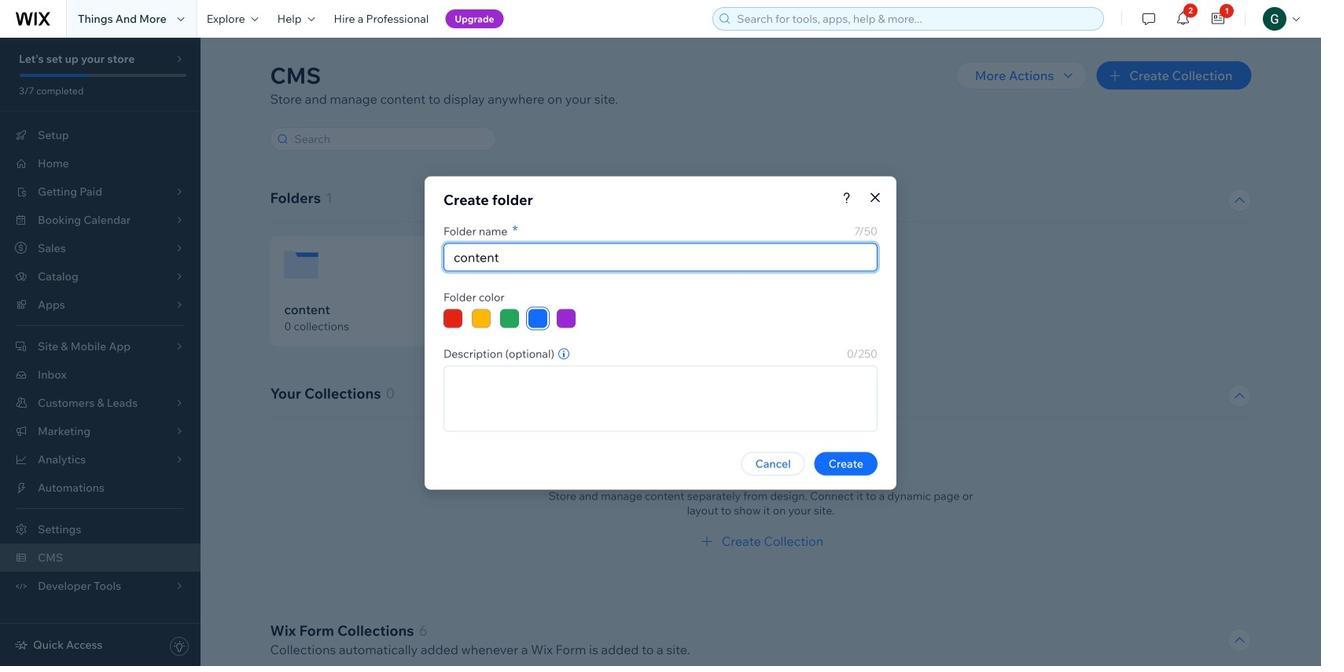 Task type: locate. For each thing, give the bounding box(es) containing it.
Search field
[[290, 128, 491, 150]]

None field
[[449, 244, 872, 271]]

None text field
[[444, 366, 878, 432]]



Task type: vqa. For each thing, say whether or not it's contained in the screenshot.
Search for tools, apps, help & more... field
yes



Task type: describe. For each thing, give the bounding box(es) containing it.
sidebar element
[[0, 38, 201, 667]]

Search for tools, apps, help & more... field
[[732, 8, 1099, 30]]



